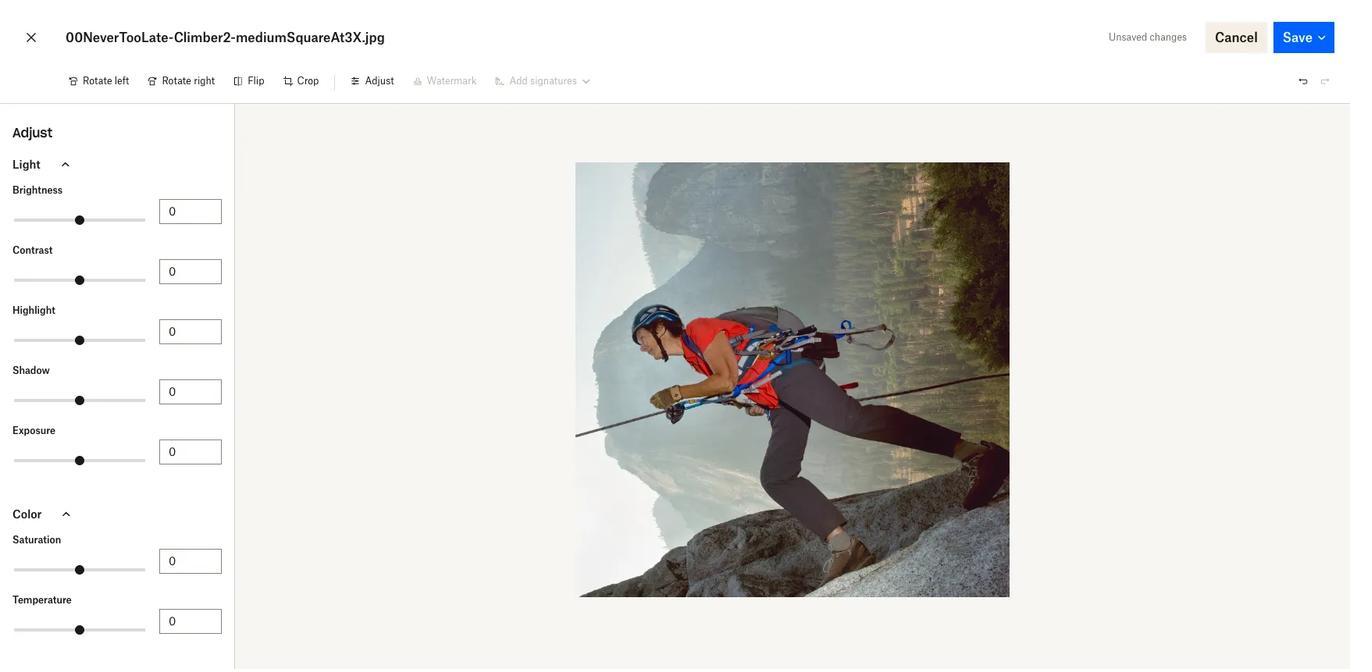 Task type: describe. For each thing, give the bounding box(es) containing it.
adjust inside adjust button
[[365, 75, 394, 87]]

unsaved changes
[[1109, 31, 1187, 43]]

light button
[[0, 146, 234, 183]]

Shadow range field
[[14, 399, 145, 402]]

cancel button
[[1206, 22, 1267, 53]]

changes
[[1150, 31, 1187, 43]]

rotate right
[[162, 75, 215, 87]]

upload complete image
[[999, 322, 1018, 340]]

Exposure range field
[[14, 459, 145, 462]]

Contrast number field
[[169, 263, 212, 280]]

cancel
[[1215, 30, 1258, 45]]

Shadow number field
[[169, 383, 212, 401]]

rotate right button
[[139, 69, 224, 94]]

Temperature range field
[[14, 629, 145, 632]]

climber2-
[[174, 30, 236, 45]]

flip button
[[224, 69, 274, 94]]

mediumsquareat3x.jpg
[[236, 30, 385, 45]]

Temperature number field
[[169, 613, 212, 630]]

temperature
[[12, 594, 72, 606]]

Brightness number field
[[169, 203, 212, 220]]

rotate left
[[83, 75, 129, 87]]

left
[[115, 75, 129, 87]]

crop button
[[274, 69, 328, 94]]

Contrast range field
[[14, 279, 145, 282]]

uploads alert
[[986, 271, 1331, 669]]

Brightness range field
[[14, 219, 145, 222]]

00nevertoolate-climber2-mediumsquareat3x.jpg
[[66, 30, 385, 45]]



Task type: vqa. For each thing, say whether or not it's contained in the screenshot.
00NeverTooLate-
yes



Task type: locate. For each thing, give the bounding box(es) containing it.
rotate left right
[[162, 75, 191, 87]]

adjust right the "crop"
[[365, 75, 394, 87]]

1 horizontal spatial adjust
[[365, 75, 394, 87]]

rotate for rotate right
[[162, 75, 191, 87]]

brightness
[[12, 184, 63, 196]]

color button
[[0, 496, 234, 533]]

0 vertical spatial adjust
[[365, 75, 394, 87]]

adjust button
[[342, 69, 403, 94]]

unsaved
[[1109, 31, 1147, 43]]

rotate left the left
[[83, 75, 112, 87]]

crop
[[297, 75, 319, 87]]

color
[[12, 507, 42, 520]]

Highlight number field
[[169, 323, 212, 340]]

1 horizontal spatial rotate
[[162, 75, 191, 87]]

exposure
[[12, 425, 55, 437]]

contrast
[[12, 244, 53, 256]]

rotate left button
[[59, 69, 139, 94]]

shadow
[[12, 365, 50, 376]]

2 rotate from the left
[[162, 75, 191, 87]]

00nevertoolate-
[[66, 30, 174, 45]]

1 vertical spatial adjust
[[12, 125, 52, 141]]

highlight
[[12, 305, 55, 316]]

light
[[12, 157, 40, 171]]

adjust
[[365, 75, 394, 87], [12, 125, 52, 141]]

save
[[1283, 30, 1313, 45]]

flip
[[248, 75, 264, 87]]

1 rotate from the left
[[83, 75, 112, 87]]

Saturation number field
[[169, 553, 212, 570]]

adjust up light on the top left of page
[[12, 125, 52, 141]]

uploads
[[999, 286, 1049, 301]]

close image
[[22, 25, 41, 50]]

0 horizontal spatial adjust
[[12, 125, 52, 141]]

Highlight range field
[[14, 339, 145, 342]]

saturation
[[12, 534, 61, 546]]

0 horizontal spatial rotate
[[83, 75, 112, 87]]

save button
[[1273, 22, 1335, 53]]

Saturation range field
[[14, 569, 145, 572]]

Exposure number field
[[169, 444, 212, 461]]

rotate for rotate left
[[83, 75, 112, 87]]

right
[[194, 75, 215, 87]]

rotate
[[83, 75, 112, 87], [162, 75, 191, 87]]



